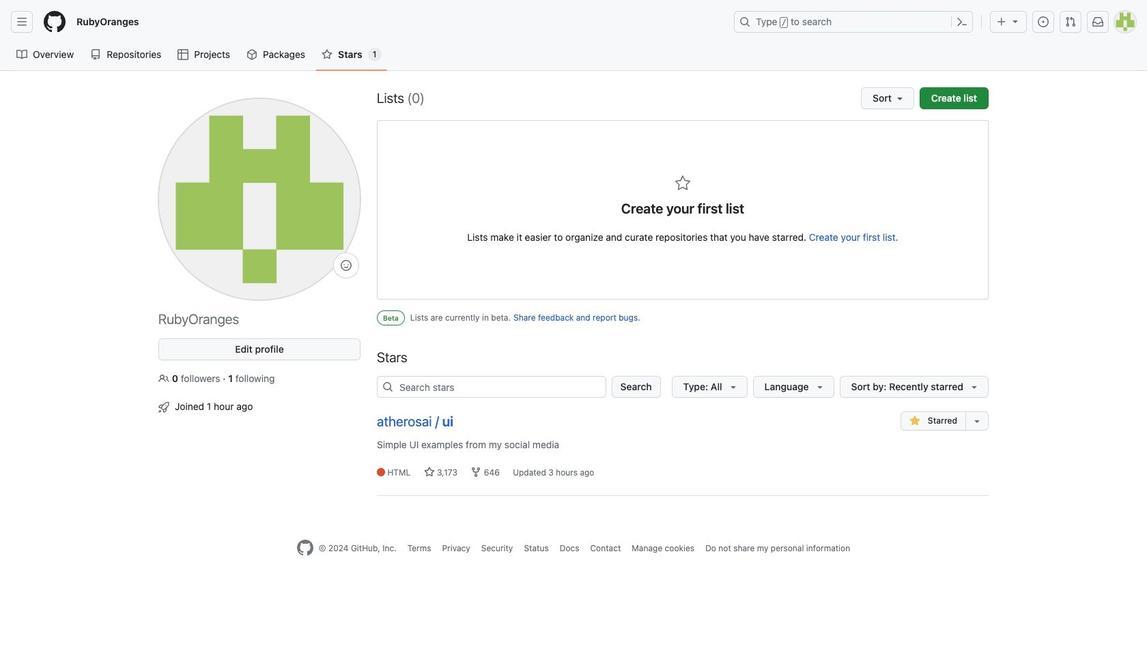 Task type: describe. For each thing, give the bounding box(es) containing it.
notifications image
[[1093, 16, 1104, 27]]

fork image
[[471, 468, 482, 479]]

0 vertical spatial triangle down image
[[1010, 16, 1021, 27]]

package image
[[247, 49, 258, 60]]

feature release label: beta element
[[377, 311, 405, 326]]

git pull request image
[[1066, 16, 1077, 27]]

0 vertical spatial star image
[[322, 49, 333, 60]]

book image
[[16, 49, 27, 60]]

1 vertical spatial star image
[[675, 176, 691, 192]]

repo image
[[90, 49, 101, 60]]

1 triangle down image from the left
[[728, 382, 739, 393]]

add this repository to a list image
[[972, 416, 983, 427]]

homepage image
[[44, 11, 66, 33]]



Task type: locate. For each thing, give the bounding box(es) containing it.
rocket image
[[159, 402, 169, 413]]

issue opened image
[[1039, 16, 1049, 27]]

1 horizontal spatial triangle down image
[[1010, 16, 1021, 27]]

search image
[[383, 382, 394, 393]]

triangle down image
[[728, 382, 739, 393], [969, 382, 980, 393]]

2 horizontal spatial star image
[[675, 176, 691, 192]]

change your avatar image
[[159, 98, 361, 301]]

Search stars search field
[[377, 377, 606, 399]]

0 horizontal spatial triangle down image
[[815, 382, 826, 393]]

homepage image
[[297, 541, 313, 557]]

0 horizontal spatial star image
[[322, 49, 333, 60]]

0 horizontal spatial triangle down image
[[728, 382, 739, 393]]

people image
[[159, 374, 169, 385]]

command palette image
[[957, 16, 968, 27]]

1 horizontal spatial star image
[[424, 468, 435, 479]]

triangle down image
[[1010, 16, 1021, 27], [815, 382, 826, 393]]

star image
[[322, 49, 333, 60], [675, 176, 691, 192], [424, 468, 435, 479]]

star fill image
[[910, 416, 921, 427]]

1 vertical spatial triangle down image
[[815, 382, 826, 393]]

1 horizontal spatial triangle down image
[[969, 382, 980, 393]]

2 triangle down image from the left
[[969, 382, 980, 393]]

plus image
[[997, 16, 1008, 27]]

table image
[[178, 49, 189, 60]]

2 vertical spatial star image
[[424, 468, 435, 479]]

smiley image
[[341, 260, 352, 271]]



Task type: vqa. For each thing, say whether or not it's contained in the screenshot.
View filters region
no



